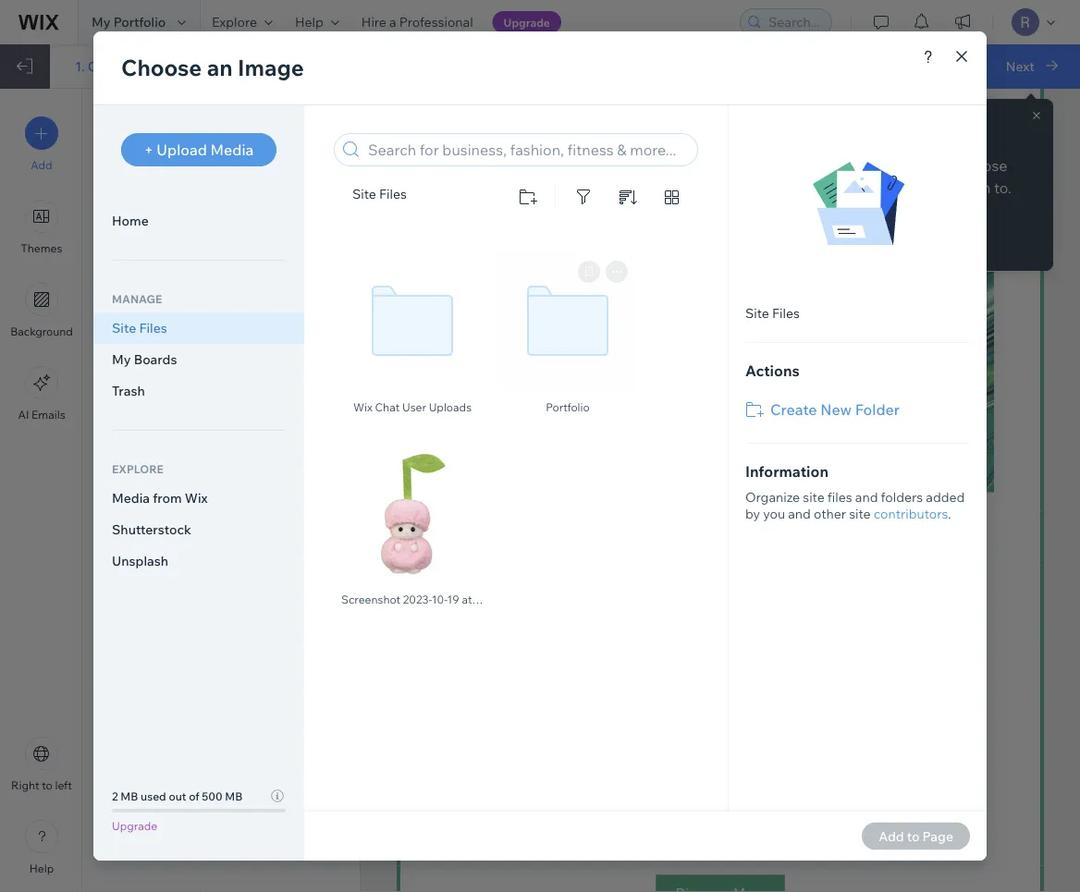 Task type: vqa. For each thing, say whether or not it's contained in the screenshot.
Billing & Payments 'dropdown button'
no



Task type: describe. For each thing, give the bounding box(es) containing it.
had.
[[579, 641, 610, 659]]

services.
[[904, 576, 966, 594]]

ai emails button
[[18, 366, 65, 422]]

text up the then
[[659, 750, 684, 768]]

add for add elements
[[105, 113, 134, 131]]

background button
[[10, 283, 73, 339]]

look
[[451, 793, 480, 811]]

team,
[[677, 620, 716, 638]]

emails
[[32, 408, 65, 422]]

lively
[[484, 750, 519, 768]]

tell inside this is a great place to write long text about your brand and your services. you can use this space go into a little more detail about your business goals and challenges. talk about your team, the services that you provide, and the successes you've had. tell your subscribers the story of how you came up with the idea for your business and what makes you different from your competitors. make your story stand out and show your audience who you are.
[[614, 641, 637, 659]]

2. add recipients
[[177, 58, 283, 74]]

that
[[809, 620, 835, 638]]

competitors.
[[451, 685, 537, 703]]

about inside every newsletter starts with an introduction. tell your audience what this email's about and encourage your audience to read on.
[[944, 205, 979, 221]]

newsletter
[[491, 205, 554, 221]]

recipients
[[219, 58, 283, 74]]

2. add recipients link
[[177, 58, 283, 74]]

left
[[55, 779, 72, 793]]

to down any
[[905, 772, 918, 790]]

to down "feel"
[[516, 815, 529, 833]]

0 horizontal spatial business
[[602, 663, 664, 681]]

out
[[701, 685, 722, 703]]

add
[[469, 772, 495, 790]]

box
[[956, 750, 981, 768]]

done
[[766, 156, 801, 175]]

about down go
[[598, 620, 637, 638]]

add elements
[[105, 113, 203, 131]]

next
[[1006, 58, 1035, 74]]

to inside button
[[42, 779, 53, 793]]

1 horizontal spatial help button
[[284, 0, 350, 44]]

can
[[482, 598, 508, 616]]

double
[[807, 750, 857, 768]]

click
[[861, 750, 892, 768]]

upgrade button
[[493, 11, 561, 33]]

any
[[896, 750, 921, 768]]

hire a professional link
[[350, 0, 484, 44]]

1 vertical spatial audience
[[579, 226, 635, 242]]

add for add recipients and publish when you're done designing hit 'next' to choose the recipients you want to send this campaign to.
[[676, 129, 706, 147]]

drop
[[759, 793, 791, 811]]

what inside this is a great place to write long text about your brand and your services. you can use this space go into a little more detail about your business goals and challenges. talk about your team, the services that you provide, and the successes you've had. tell your subscribers the story of how you came up with the idea for your business and what makes you different from your competitors. make your story stand out and show your audience who you are.
[[699, 663, 732, 681]]

social
[[144, 797, 176, 810]]

Search... field
[[763, 9, 826, 35]]

images,
[[692, 815, 747, 833]]

1. create
[[75, 58, 129, 74]]

designing
[[805, 156, 873, 175]]

introduction.
[[643, 205, 719, 221]]

use lively images and catchy text to tell your story. double click any text box to add your own content, then change the colors, fonts and more to suit the look and feel of your brand. easily drag and drop elements anywhere on this template to change the position of images, text and more.
[[451, 750, 987, 833]]

0 vertical spatial audience
[[778, 205, 835, 221]]

got
[[693, 221, 716, 237]]

1.
[[75, 58, 85, 74]]

are.
[[451, 707, 479, 725]]

up
[[949, 641, 967, 659]]

divider
[[263, 341, 301, 355]]

more inside 'use lively images and catchy text to tell your story. double click any text box to add your own content, then change the colors, fonts and more to suit the look and feel of your brand. easily drag and drop elements anywhere on this template to change the position of images, text and more.'
[[865, 772, 901, 790]]

the up subscribers
[[720, 620, 742, 638]]

stand
[[658, 685, 696, 703]]

go
[[617, 598, 635, 616]]

audience inside this is a great place to write long text about your brand and your services. you can use this space go into a little more detail about your business goals and challenges. talk about your team, the services that you provide, and the successes you've had. tell your subscribers the story of how you came up with the idea for your business and what makes you different from your competitors. make your story stand out and show your audience who you are.
[[833, 685, 897, 703]]

to inside every newsletter starts with an introduction. tell your audience what this email's about and encourage your audience to read on.
[[639, 226, 651, 242]]

read
[[451, 115, 509, 143]]

about left 'our'
[[516, 115, 576, 143]]

more inside this is a great place to write long text about your brand and your services. you can use this space go into a little more detail about your business goals and challenges. talk about your team, the services that you provide, and the successes you've had. tell your subscribers the story of how you came up with the idea for your business and what makes you different from your competitors. make your story stand out and show your audience who you are.
[[714, 598, 750, 616]]

anywhere
[[863, 793, 931, 811]]

with inside this is a great place to write long text about your brand and your services. you can use this space go into a little more detail about your business goals and challenges. talk about your team, the services that you provide, and the successes you've had. tell your subscribers the story of how you came up with the idea for your business and what makes you different from your competitors. make your story stand out and show your audience who you are.
[[451, 663, 479, 681]]

drag
[[693, 793, 724, 811]]

great
[[514, 576, 550, 594]]

button
[[142, 341, 178, 355]]

this inside add recipients and publish when you're done designing hit 'next' to choose the recipients you want to send this campaign to.
[[894, 179, 920, 197]]

who
[[902, 685, 931, 703]]

you're
[[720, 156, 763, 175]]

about up the detail
[[715, 576, 755, 594]]

catchy
[[609, 750, 654, 768]]

challenges.
[[482, 620, 562, 638]]

the down goals
[[960, 620, 982, 638]]

and down you
[[451, 620, 478, 638]]

0 vertical spatial a
[[390, 14, 397, 30]]

and up images,
[[729, 793, 755, 811]]

use
[[451, 750, 479, 768]]

background
[[10, 325, 73, 339]]

logo
[[147, 569, 173, 583]]

show
[[757, 685, 794, 703]]

you right who
[[935, 685, 960, 703]]

ai
[[18, 408, 29, 422]]

this
[[451, 576, 481, 594]]

make
[[541, 685, 580, 703]]

preview and test
[[860, 58, 963, 74]]

this inside every newsletter starts with an introduction. tell your audience what this email's about and encourage your audience to read on.
[[872, 205, 893, 221]]

and right brand
[[839, 576, 865, 594]]

add button
[[25, 117, 58, 172]]

you inside add recipients and publish when you're done designing hit 'next' to choose the recipients you want to send this campaign to.
[[774, 179, 800, 197]]

1 vertical spatial a
[[501, 576, 510, 594]]

upgrade
[[504, 15, 550, 29]]

tell
[[706, 750, 726, 768]]

makes
[[736, 663, 783, 681]]

video
[[267, 569, 298, 583]]

this inside 'use lively images and catchy text to tell your story. double click any text box to add your own content, then change the colors, fonts and more to suit the look and feel of your brand. easily drag and drop elements anywhere on this template to change the position of images, text and more.'
[[958, 793, 982, 811]]

'next'
[[898, 156, 937, 175]]

hire
[[362, 14, 387, 30]]

about down brand
[[796, 598, 836, 616]]

1 vertical spatial story
[[619, 685, 653, 703]]

and up content,
[[578, 750, 604, 768]]

you
[[451, 598, 478, 616]]

to inside this is a great place to write long text about your brand and your services. you can use this space go into a little more detail about your business goals and challenges. talk about your team, the services that you provide, and the successes you've had. tell your subscribers the story of how you came up with the idea for your business and what makes you different from your competitors. make your story stand out and show your audience who you are.
[[597, 576, 610, 594]]

and right out
[[727, 685, 753, 703]]

provide,
[[869, 620, 925, 638]]

every newsletter starts with an introduction. tell your audience what this email's about and encourage your audience to read on.
[[451, 205, 982, 242]]

email's
[[897, 205, 940, 221]]

ai emails
[[18, 408, 65, 422]]

more.
[[812, 815, 852, 833]]

how
[[844, 641, 873, 659]]

0 horizontal spatial help button
[[25, 821, 58, 876]]

long
[[652, 576, 681, 594]]

then
[[628, 772, 659, 790]]



Task type: locate. For each thing, give the bounding box(es) containing it.
more
[[714, 598, 750, 616], [865, 772, 901, 790]]

the down when
[[676, 179, 699, 197]]

2 vertical spatial a
[[669, 598, 677, 616]]

0 horizontal spatial a
[[390, 14, 397, 30]]

recipients up you're
[[709, 129, 780, 147]]

elements inside 'use lively images and catchy text to tell your story. double click any text box to add your own content, then change the colors, fonts and more to suit the look and feel of your brand. easily drag and drop elements anywhere on this template to change the position of images, text and more.'
[[795, 793, 859, 811]]

from
[[878, 663, 909, 681]]

columns
[[259, 455, 305, 469]]

text up little
[[686, 576, 711, 594]]

news
[[624, 115, 680, 143]]

0 vertical spatial business
[[875, 598, 937, 616]]

1 horizontal spatial business
[[875, 598, 937, 616]]

with left the an
[[596, 205, 620, 221]]

is
[[486, 576, 497, 594]]

little
[[682, 598, 710, 616]]

add up themes button
[[31, 158, 52, 172]]

an
[[624, 205, 640, 221]]

0 horizontal spatial story
[[619, 685, 653, 703]]

0 vertical spatial change
[[663, 772, 715, 790]]

hire a professional
[[362, 14, 473, 30]]

more right little
[[714, 598, 750, 616]]

0 horizontal spatial tell
[[614, 641, 637, 659]]

text up suit
[[926, 750, 951, 768]]

with
[[596, 205, 620, 221], [451, 663, 479, 681]]

add up when
[[676, 129, 706, 147]]

0 vertical spatial help button
[[284, 0, 350, 44]]

html
[[144, 455, 176, 469]]

add
[[190, 58, 216, 74], [105, 113, 134, 131], [676, 129, 706, 147], [31, 158, 52, 172]]

1 horizontal spatial what
[[838, 205, 868, 221]]

create
[[88, 58, 129, 74]]

you
[[774, 179, 800, 197], [839, 620, 865, 638], [877, 641, 902, 659], [787, 663, 813, 681], [935, 685, 960, 703]]

and up 'stand'
[[668, 663, 695, 681]]

your
[[747, 205, 774, 221], [548, 226, 575, 242], [759, 576, 790, 594], [869, 576, 900, 594], [840, 598, 871, 616], [642, 620, 672, 638], [642, 641, 672, 659], [567, 663, 597, 681], [914, 663, 944, 681], [584, 685, 615, 703], [798, 685, 829, 703], [730, 750, 761, 768], [500, 772, 530, 790], [563, 793, 593, 811]]

audience down the an
[[579, 226, 635, 242]]

the down 'brand.'
[[590, 815, 611, 833]]

1 vertical spatial what
[[699, 663, 732, 681]]

the down "box"
[[952, 772, 973, 790]]

1 horizontal spatial help
[[295, 14, 324, 30]]

business
[[875, 598, 937, 616], [602, 663, 664, 681]]

change up drag at the bottom right
[[663, 772, 715, 790]]

to up the campaign
[[940, 156, 954, 175]]

1 vertical spatial help button
[[25, 821, 58, 876]]

of inside this is a great place to write long text about your brand and your services. you can use this space go into a little more detail about your business goals and challenges. talk about your team, the services that you provide, and the successes you've had. tell your subscribers the story of how you came up with the idea for your business and what makes you different from your competitors. make your story stand out and show your audience who you are.
[[826, 641, 839, 659]]

0 horizontal spatial help
[[29, 862, 54, 876]]

1 vertical spatial more
[[865, 772, 901, 790]]

you up show
[[787, 663, 813, 681]]

0 horizontal spatial elements
[[137, 113, 203, 131]]

right
[[11, 779, 39, 793]]

1 vertical spatial recipients
[[702, 179, 771, 197]]

1. create link
[[75, 58, 129, 74]]

you down done
[[774, 179, 800, 197]]

to down use
[[451, 772, 465, 790]]

1 horizontal spatial of
[[674, 815, 688, 833]]

preview
[[860, 58, 908, 74]]

about down the campaign
[[944, 205, 979, 221]]

2.
[[177, 58, 187, 74]]

idea
[[510, 663, 540, 681]]

different
[[817, 663, 873, 681]]

1 vertical spatial change
[[534, 815, 585, 833]]

next button
[[983, 44, 1081, 89]]

explore
[[212, 14, 257, 30]]

0 horizontal spatial with
[[451, 663, 479, 681]]

our
[[583, 115, 617, 143]]

test
[[937, 58, 963, 74]]

encourage
[[478, 226, 544, 242]]

detail
[[754, 598, 792, 616]]

this
[[894, 179, 920, 197], [872, 205, 893, 221], [542, 598, 566, 616], [958, 793, 982, 811]]

want
[[803, 179, 836, 197]]

what inside every newsletter starts with an introduction. tell your audience what this email's about and encourage your audience to read on.
[[838, 205, 868, 221]]

this is a great place to write long text about your brand and your services. you can use this space go into a little more detail about your business goals and challenges. talk about your team, the services that you provide, and the successes you've had. tell your subscribers the story of how you came up with the idea for your business and what makes you different from your competitors. make your story stand out and show your audience who you are.
[[451, 576, 986, 725]]

1 horizontal spatial with
[[596, 205, 620, 221]]

audience
[[778, 205, 835, 221], [579, 226, 635, 242], [833, 685, 897, 703]]

to.
[[995, 179, 1012, 197]]

more down 'click'
[[865, 772, 901, 790]]

this down send
[[872, 205, 893, 221]]

add for add
[[31, 158, 52, 172]]

add right 2.
[[190, 58, 216, 74]]

space
[[571, 598, 613, 616]]

what down subscribers
[[699, 663, 732, 681]]

0 vertical spatial more
[[714, 598, 750, 616]]

updates.
[[798, 115, 890, 143]]

and down the drop at the right of page
[[781, 815, 807, 833]]

colors,
[[745, 772, 792, 790]]

0 vertical spatial recipients
[[709, 129, 780, 147]]

business up provide,
[[875, 598, 937, 616]]

story left 'stand'
[[619, 685, 653, 703]]

with down successes
[[451, 663, 479, 681]]

help down right to left at the bottom
[[29, 862, 54, 876]]

1 horizontal spatial story
[[788, 641, 822, 659]]

themes button
[[21, 200, 62, 255]]

tell inside every newsletter starts with an introduction. tell your audience what this email's about and encourage your audience to read on.
[[723, 205, 744, 221]]

a right the into
[[669, 598, 677, 616]]

this down place
[[542, 598, 566, 616]]

choose
[[958, 156, 1008, 175]]

you up from
[[877, 641, 902, 659]]

right to left button
[[11, 737, 72, 793]]

images
[[523, 750, 574, 768]]

2 horizontal spatial of
[[826, 641, 839, 659]]

this down 'next'
[[894, 179, 920, 197]]

publish
[[813, 129, 866, 147]]

to down designing
[[840, 179, 854, 197]]

0 vertical spatial of
[[826, 641, 839, 659]]

into
[[639, 598, 664, 616]]

for
[[544, 663, 562, 681]]

1 horizontal spatial tell
[[723, 205, 744, 221]]

to left the read
[[639, 226, 651, 242]]

and down every
[[451, 226, 475, 242]]

0 horizontal spatial more
[[714, 598, 750, 616]]

audience down different
[[833, 685, 897, 703]]

0 horizontal spatial what
[[699, 663, 732, 681]]

0 horizontal spatial of
[[545, 793, 558, 811]]

every
[[451, 205, 487, 221]]

1 horizontal spatial a
[[501, 576, 510, 594]]

0 vertical spatial what
[[838, 205, 868, 221]]

easily
[[646, 793, 688, 811]]

help button down right to left at the bottom
[[25, 821, 58, 876]]

it
[[719, 221, 728, 237]]

talk
[[566, 620, 594, 638]]

goals
[[941, 598, 979, 616]]

the inside add recipients and publish when you're done designing hit 'next' to choose the recipients you want to send this campaign to.
[[676, 179, 699, 197]]

help left hire
[[295, 14, 324, 30]]

my portfolio
[[92, 14, 166, 30]]

about
[[516, 115, 576, 143], [944, 205, 979, 221], [715, 576, 755, 594], [796, 598, 836, 616], [598, 620, 637, 638]]

and up up
[[929, 620, 956, 638]]

on.
[[686, 226, 705, 242]]

a right hire
[[390, 14, 397, 30]]

send
[[857, 179, 891, 197]]

recipients
[[709, 129, 780, 147], [702, 179, 771, 197]]

fonts
[[796, 772, 830, 790]]

business down had.
[[602, 663, 664, 681]]

help button left hire
[[284, 0, 350, 44]]

text inside this is a great place to write long text about your brand and your services. you can use this space go into a little more detail about your business goals and challenges. talk about your team, the services that you provide, and the successes you've had. tell your subscribers the story of how you came up with the idea for your business and what makes you different from your competitors. make your story stand out and show your audience who you are.
[[686, 576, 711, 594]]

read
[[654, 226, 682, 242]]

a right 'is'
[[501, 576, 510, 594]]

1 horizontal spatial change
[[663, 772, 715, 790]]

and inside add recipients and publish when you're done designing hit 'next' to choose the recipients you want to send this campaign to.
[[783, 129, 810, 147]]

change down "feel"
[[534, 815, 585, 833]]

template
[[451, 815, 512, 833]]

elements
[[137, 113, 203, 131], [795, 793, 859, 811]]

latest
[[734, 115, 791, 143]]

you up how
[[839, 620, 865, 638]]

and left the test
[[911, 58, 934, 74]]

got it
[[693, 221, 728, 237]]

starts
[[558, 205, 592, 221]]

1 horizontal spatial more
[[865, 772, 901, 790]]

came
[[907, 641, 945, 659]]

my
[[92, 14, 111, 30]]

you've
[[529, 641, 575, 659]]

1 horizontal spatial elements
[[795, 793, 859, 811]]

and inside every newsletter starts with an introduction. tell your audience what this email's about and encourage your audience to read on.
[[451, 226, 475, 242]]

0 vertical spatial with
[[596, 205, 620, 221]]

1 vertical spatial elements
[[795, 793, 859, 811]]

0 horizontal spatial change
[[534, 815, 585, 833]]

audience down want
[[778, 205, 835, 221]]

add inside add recipients and publish when you're done designing hit 'next' to choose the recipients you want to send this campaign to.
[[676, 129, 706, 147]]

add inside button
[[31, 158, 52, 172]]

and up when
[[687, 115, 727, 143]]

add down create
[[105, 113, 134, 131]]

the down the services
[[762, 641, 783, 659]]

brand.
[[597, 793, 642, 811]]

and down double
[[834, 772, 861, 790]]

help button
[[284, 0, 350, 44], [25, 821, 58, 876]]

this inside this is a great place to write long text about your brand and your services. you can use this space go into a little more detail about your business goals and challenges. talk about your team, the services that you provide, and the successes you've had. tell your subscribers the story of how you came up with the idea for your business and what makes you different from your competitors. make your story stand out and show your audience who you are.
[[542, 598, 566, 616]]

1 vertical spatial of
[[545, 793, 558, 811]]

1 vertical spatial tell
[[614, 641, 637, 659]]

this right the on
[[958, 793, 982, 811]]

with inside every newsletter starts with an introduction. tell your audience what this email's about and encourage your audience to read on.
[[596, 205, 620, 221]]

and down the add on the bottom left
[[485, 793, 511, 811]]

0 vertical spatial elements
[[137, 113, 203, 131]]

the down tell
[[719, 772, 741, 790]]

0 vertical spatial story
[[788, 641, 822, 659]]

tell right had.
[[614, 641, 637, 659]]

what
[[838, 205, 868, 221], [699, 663, 732, 681]]

when
[[676, 156, 717, 175]]

of down own
[[545, 793, 558, 811]]

2 horizontal spatial a
[[669, 598, 677, 616]]

what down send
[[838, 205, 868, 221]]

subscribers
[[677, 641, 757, 659]]

0 vertical spatial help
[[295, 14, 324, 30]]

to left left
[[42, 779, 53, 793]]

brand
[[794, 576, 834, 594]]

2 vertical spatial of
[[674, 815, 688, 833]]

2 vertical spatial audience
[[833, 685, 897, 703]]

newsletter
[[451, 37, 780, 105]]

to up 'space'
[[597, 576, 610, 594]]

the up competitors.
[[484, 663, 506, 681]]

the
[[676, 179, 699, 197], [720, 620, 742, 638], [960, 620, 982, 638], [762, 641, 783, 659], [484, 663, 506, 681], [719, 772, 741, 790], [952, 772, 973, 790], [590, 815, 611, 833]]

1 vertical spatial business
[[602, 663, 664, 681]]

elements down 2.
[[137, 113, 203, 131]]

recipients down you're
[[702, 179, 771, 197]]

tell right the got
[[723, 205, 744, 221]]

1 vertical spatial help
[[29, 862, 54, 876]]

story down that
[[788, 641, 822, 659]]

of down easily
[[674, 815, 688, 833]]

0 vertical spatial tell
[[723, 205, 744, 221]]

elements up more. on the right bottom
[[795, 793, 859, 811]]

and up done
[[783, 129, 810, 147]]

to left tell
[[688, 750, 701, 768]]

text
[[686, 576, 711, 594], [659, 750, 684, 768], [926, 750, 951, 768], [751, 815, 777, 833]]

content,
[[568, 772, 624, 790]]

1 vertical spatial with
[[451, 663, 479, 681]]

text down the drop at the right of page
[[751, 815, 777, 833]]

of down that
[[826, 641, 839, 659]]



